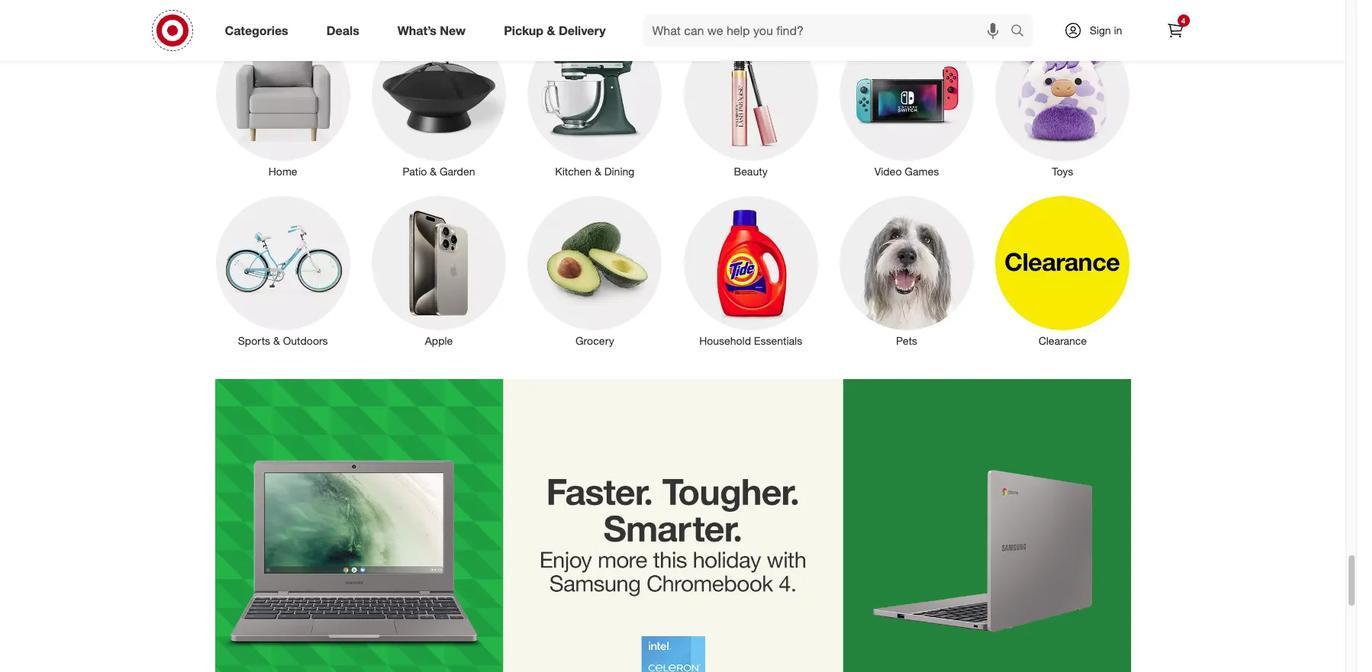 Task type: describe. For each thing, give the bounding box(es) containing it.
pickup & delivery
[[504, 23, 606, 38]]

sports & outdoors
[[238, 334, 328, 347]]

4 link
[[1159, 14, 1193, 47]]

video games
[[875, 165, 939, 178]]

household
[[700, 334, 751, 347]]

grocery link
[[517, 193, 673, 349]]

kitchen & dining link
[[517, 24, 673, 179]]

kitchen
[[555, 165, 592, 178]]

patio & garden
[[403, 165, 475, 178]]

toys
[[1053, 165, 1074, 178]]

toys link
[[985, 24, 1141, 179]]

pickup
[[504, 23, 544, 38]]

& for sports
[[273, 334, 280, 347]]

new
[[440, 23, 466, 38]]

sports & outdoors link
[[205, 193, 361, 349]]

categories
[[225, 23, 288, 38]]

in
[[1115, 24, 1123, 37]]

What can we help you find? suggestions appear below search field
[[643, 14, 1015, 47]]

clearance link
[[985, 193, 1141, 349]]

essentials
[[754, 334, 803, 347]]

delivery
[[559, 23, 606, 38]]

sign in link
[[1051, 14, 1147, 47]]

apple link
[[361, 193, 517, 349]]

& for kitchen
[[595, 165, 602, 178]]

grocery
[[576, 334, 615, 347]]

& for patio
[[430, 165, 437, 178]]

search
[[1004, 24, 1041, 39]]

deals link
[[314, 14, 379, 47]]

household essentials
[[700, 334, 803, 347]]

patio
[[403, 165, 427, 178]]

video games link
[[829, 24, 985, 179]]

categories link
[[212, 14, 308, 47]]

sign in
[[1090, 24, 1123, 37]]

sports
[[238, 334, 270, 347]]

dining
[[605, 165, 635, 178]]

patio & garden link
[[361, 24, 517, 179]]



Task type: vqa. For each thing, say whether or not it's contained in the screenshot.
Delivery at the left top of the page
yes



Task type: locate. For each thing, give the bounding box(es) containing it.
games
[[905, 165, 939, 178]]

pickup & delivery link
[[491, 14, 625, 47]]

apple
[[425, 334, 453, 347]]

what's new link
[[385, 14, 485, 47]]

search button
[[1004, 14, 1041, 50]]

&
[[547, 23, 556, 38], [430, 165, 437, 178], [595, 165, 602, 178], [273, 334, 280, 347]]

& right sports
[[273, 334, 280, 347]]

& left dining
[[595, 165, 602, 178]]

outdoors
[[283, 334, 328, 347]]

kitchen & dining
[[555, 165, 635, 178]]

what's
[[398, 23, 437, 38]]

4
[[1182, 16, 1186, 25]]

beauty link
[[673, 24, 829, 179]]

& for pickup
[[547, 23, 556, 38]]

garden
[[440, 165, 475, 178]]

sign
[[1090, 24, 1112, 37]]

beauty
[[734, 165, 768, 178]]

pets
[[897, 334, 918, 347]]

advertisement region
[[215, 379, 1131, 673]]

clearance
[[1039, 334, 1088, 347]]

home
[[269, 165, 297, 178]]

& right patio
[[430, 165, 437, 178]]

home link
[[205, 24, 361, 179]]

household essentials link
[[673, 193, 829, 349]]

deals
[[327, 23, 360, 38]]

what's new
[[398, 23, 466, 38]]

pets link
[[829, 193, 985, 349]]

video
[[875, 165, 902, 178]]

& right pickup
[[547, 23, 556, 38]]



